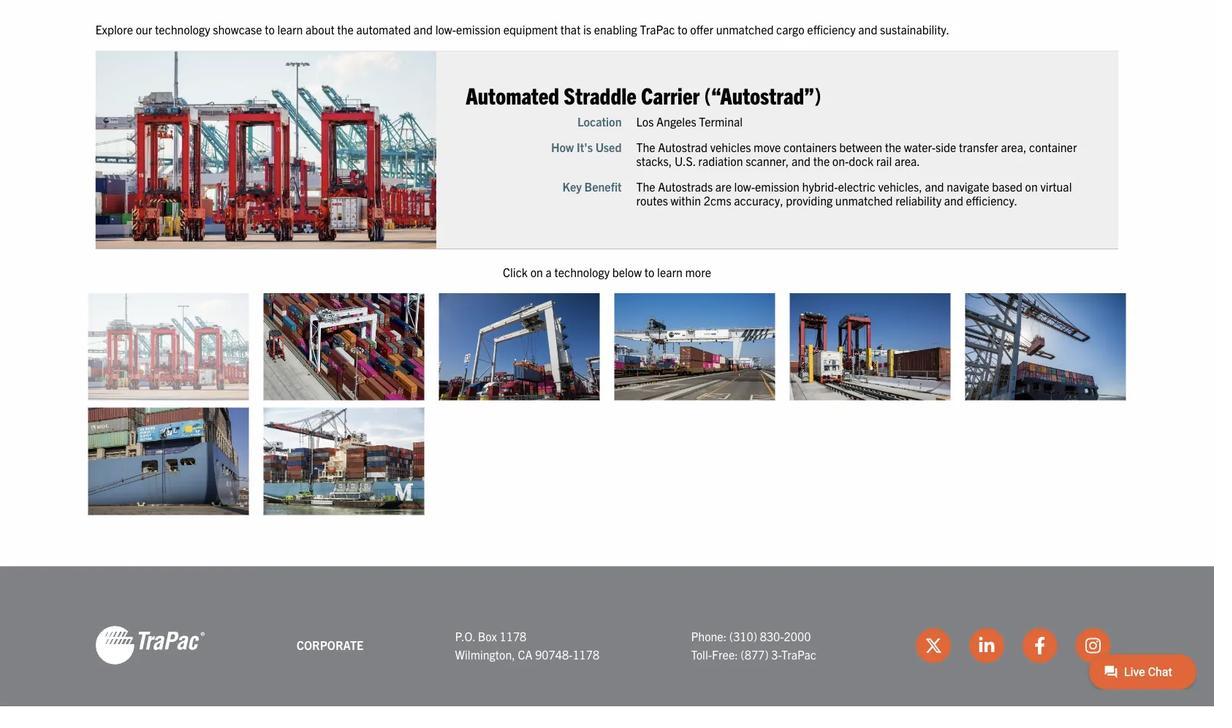 Task type: vqa. For each thing, say whether or not it's contained in the screenshot.
control
no



Task type: locate. For each thing, give the bounding box(es) containing it.
0 horizontal spatial learn
[[278, 22, 303, 37]]

container
[[1030, 139, 1078, 154]]

(877)
[[741, 648, 769, 662]]

0 horizontal spatial 1178
[[500, 629, 527, 643]]

1 vertical spatial 1178
[[573, 648, 600, 662]]

0 horizontal spatial trapac
[[640, 22, 675, 37]]

the down stacks,
[[637, 179, 656, 194]]

box
[[478, 629, 497, 643]]

0 horizontal spatial unmatched
[[716, 22, 774, 37]]

technology right a
[[555, 265, 610, 280]]

transfer
[[960, 139, 999, 154]]

showcase
[[213, 22, 262, 37]]

routes
[[637, 193, 668, 208]]

1 horizontal spatial the
[[814, 153, 830, 168]]

and up hybrid-
[[792, 153, 811, 168]]

1 horizontal spatial 1178
[[573, 648, 600, 662]]

1 horizontal spatial trapac
[[782, 648, 817, 662]]

the
[[637, 139, 656, 154], [637, 179, 656, 194]]

and
[[414, 22, 433, 37], [859, 22, 878, 37], [792, 153, 811, 168], [926, 179, 945, 194], [945, 193, 964, 208]]

emission
[[456, 22, 501, 37], [756, 179, 800, 194]]

1 vertical spatial the
[[637, 179, 656, 194]]

1 vertical spatial trapac
[[782, 648, 817, 662]]

within
[[671, 193, 701, 208]]

technology
[[155, 22, 210, 37], [555, 265, 610, 280]]

more
[[686, 265, 712, 280]]

trapac right enabling
[[640, 22, 675, 37]]

the inside the autostrads are low-emission hybrid-electric vehicles, and navigate based on virtual routes within 2cms accuracy, providing unmatched reliability and efficiency.
[[637, 179, 656, 194]]

1 vertical spatial unmatched
[[836, 193, 893, 208]]

key benefit
[[563, 179, 622, 194]]

1 horizontal spatial on
[[1026, 179, 1038, 194]]

that
[[561, 22, 581, 37]]

learn left more
[[658, 265, 683, 280]]

trapac
[[640, 22, 675, 37], [782, 648, 817, 662]]

it's
[[577, 139, 593, 154]]

1 the from the top
[[637, 139, 656, 154]]

terminal
[[699, 114, 743, 128]]

on
[[1026, 179, 1038, 194], [531, 265, 543, 280]]

phone: (310) 830-2000 toll-free: (877) 3-trapac
[[691, 629, 817, 662]]

learn left about
[[278, 22, 303, 37]]

and right reliability
[[945, 193, 964, 208]]

the autostrads are low-emission hybrid-electric vehicles, and navigate based on virtual routes within 2cms accuracy, providing unmatched reliability and efficiency.
[[637, 179, 1073, 208]]

on right based
[[1026, 179, 1038, 194]]

1 vertical spatial on
[[531, 265, 543, 280]]

0 vertical spatial on
[[1026, 179, 1038, 194]]

1 horizontal spatial to
[[645, 265, 655, 280]]

area,
[[1002, 139, 1027, 154]]

footer
[[0, 567, 1215, 707]]

the left water-
[[886, 139, 902, 154]]

1 vertical spatial technology
[[555, 265, 610, 280]]

the inside the autostrad vehicles move containers between the water-side transfer area, container stacks, u.s. radiation scanner, and the on-dock rail area.
[[637, 139, 656, 154]]

to right showcase
[[265, 22, 275, 37]]

accuracy,
[[735, 193, 784, 208]]

emission left equipment
[[456, 22, 501, 37]]

learn
[[278, 22, 303, 37], [658, 265, 683, 280]]

0 horizontal spatial the
[[337, 22, 354, 37]]

1178 up ca
[[500, 629, 527, 643]]

sustainability.
[[881, 22, 950, 37]]

footer containing p.o. box 1178
[[0, 567, 1215, 707]]

straddle
[[564, 80, 637, 109]]

2000
[[784, 629, 811, 643]]

0 vertical spatial emission
[[456, 22, 501, 37]]

how
[[551, 139, 574, 154]]

low- right automated
[[436, 22, 456, 37]]

trapac down 2000
[[782, 648, 817, 662]]

and right "efficiency"
[[859, 22, 878, 37]]

2 the from the top
[[637, 179, 656, 194]]

low- right are
[[735, 179, 756, 194]]

automated straddle carrier ("autostrad")
[[466, 80, 822, 109]]

cargo
[[777, 22, 805, 37]]

benefit
[[585, 179, 622, 194]]

and right automated
[[414, 22, 433, 37]]

(310)
[[730, 629, 758, 643]]

vehicles,
[[879, 179, 923, 194]]

explore our technology showcase to learn about the automated and low-emission equipment that is enabling trapac to offer unmatched cargo efficiency and sustainability.
[[95, 22, 950, 37]]

hybrid-
[[803, 179, 839, 194]]

unmatched inside the autostrads are low-emission hybrid-electric vehicles, and navigate based on virtual routes within 2cms accuracy, providing unmatched reliability and efficiency.
[[836, 193, 893, 208]]

1178
[[500, 629, 527, 643], [573, 648, 600, 662]]

1 horizontal spatial emission
[[756, 179, 800, 194]]

1 horizontal spatial unmatched
[[836, 193, 893, 208]]

used
[[596, 139, 622, 154]]

ca
[[518, 648, 533, 662]]

1 horizontal spatial low-
[[735, 179, 756, 194]]

830-
[[760, 629, 784, 643]]

the for the autostrads are low-emission hybrid-electric vehicles, and navigate based on virtual routes within 2cms accuracy, providing unmatched reliability and efficiency.
[[637, 179, 656, 194]]

automated straddle carrier ("autostrad") main content
[[81, 21, 1215, 523]]

trapac los angeles automated straddle carrier image
[[95, 52, 437, 249], [88, 294, 249, 401]]

trapac los angeles automated stacking crane image
[[264, 294, 425, 401]]

is
[[584, 22, 592, 37]]

emission down scanner,
[[756, 179, 800, 194]]

unmatched right "offer"
[[716, 22, 774, 37]]

vehicles
[[711, 139, 751, 154]]

technology right our
[[155, 22, 210, 37]]

("autostrad")
[[705, 80, 822, 109]]

u.s.
[[675, 153, 696, 168]]

0 horizontal spatial low-
[[436, 22, 456, 37]]

the right about
[[337, 22, 354, 37]]

the down los
[[637, 139, 656, 154]]

0 vertical spatial the
[[637, 139, 656, 154]]

unmatched
[[716, 22, 774, 37], [836, 193, 893, 208]]

1178 right ca
[[573, 648, 600, 662]]

corporate
[[297, 638, 364, 653]]

1 vertical spatial low-
[[735, 179, 756, 194]]

to
[[265, 22, 275, 37], [678, 22, 688, 37], [645, 265, 655, 280]]

2cms
[[704, 193, 732, 208]]

a
[[546, 265, 552, 280]]

the
[[337, 22, 354, 37], [886, 139, 902, 154], [814, 153, 830, 168]]

location
[[578, 114, 622, 128]]

0 horizontal spatial technology
[[155, 22, 210, 37]]

trapac los angeles automated radiation scanning image
[[790, 294, 951, 401]]

click on a technology below to learn more
[[503, 265, 712, 280]]

unmatched down the dock
[[836, 193, 893, 208]]

are
[[716, 179, 732, 194]]

efficiency
[[808, 22, 856, 37]]

click
[[503, 265, 528, 280]]

1 horizontal spatial technology
[[555, 265, 610, 280]]

0 vertical spatial technology
[[155, 22, 210, 37]]

on left a
[[531, 265, 543, 280]]

1 vertical spatial emission
[[756, 179, 800, 194]]

reliability
[[896, 193, 942, 208]]

low-
[[436, 22, 456, 37], [735, 179, 756, 194]]

between
[[840, 139, 883, 154]]

to right below on the right
[[645, 265, 655, 280]]

3-
[[772, 648, 782, 662]]

virtual
[[1041, 179, 1073, 194]]

1 vertical spatial learn
[[658, 265, 683, 280]]

scanner,
[[746, 153, 789, 168]]

0 vertical spatial learn
[[278, 22, 303, 37]]

the left on-
[[814, 153, 830, 168]]

carrier
[[641, 80, 700, 109]]

los angeles terminal
[[637, 114, 743, 128]]

0 vertical spatial trapac
[[640, 22, 675, 37]]

based
[[993, 179, 1023, 194]]

to left "offer"
[[678, 22, 688, 37]]



Task type: describe. For each thing, give the bounding box(es) containing it.
efficiency.
[[967, 193, 1018, 208]]

toll-
[[691, 648, 712, 662]]

0 vertical spatial unmatched
[[716, 22, 774, 37]]

key
[[563, 179, 582, 194]]

0 vertical spatial 1178
[[500, 629, 527, 643]]

how it's used
[[551, 139, 622, 154]]

free:
[[712, 648, 738, 662]]

corporate image
[[95, 625, 205, 666]]

below
[[613, 265, 642, 280]]

our
[[136, 22, 152, 37]]

containers
[[784, 139, 837, 154]]

enabling
[[594, 22, 638, 37]]

1 horizontal spatial learn
[[658, 265, 683, 280]]

electric
[[839, 179, 876, 194]]

1 vertical spatial trapac los angeles automated straddle carrier image
[[88, 294, 249, 401]]

on inside the autostrads are low-emission hybrid-electric vehicles, and navigate based on virtual routes within 2cms accuracy, providing unmatched reliability and efficiency.
[[1026, 179, 1038, 194]]

0 vertical spatial trapac los angeles automated straddle carrier image
[[95, 52, 437, 249]]

area.
[[895, 153, 921, 168]]

p.o. box 1178 wilmington, ca 90748-1178
[[455, 629, 600, 662]]

trapac inside phone: (310) 830-2000 toll-free: (877) 3-trapac
[[782, 648, 817, 662]]

providing
[[786, 193, 833, 208]]

0 horizontal spatial to
[[265, 22, 275, 37]]

stacks,
[[637, 153, 672, 168]]

0 horizontal spatial emission
[[456, 22, 501, 37]]

side
[[936, 139, 957, 154]]

move
[[754, 139, 781, 154]]

the autostrad vehicles move containers between the water-side transfer area, container stacks, u.s. radiation scanner, and the on-dock rail area.
[[637, 139, 1078, 168]]

on-
[[833, 153, 849, 168]]

trapac inside automated straddle carrier ("autostrad") 'main content'
[[640, 22, 675, 37]]

0 horizontal spatial on
[[531, 265, 543, 280]]

and left navigate
[[926, 179, 945, 194]]

rail
[[877, 153, 892, 168]]

p.o.
[[455, 629, 475, 643]]

low- inside the autostrads are low-emission hybrid-electric vehicles, and navigate based on virtual routes within 2cms accuracy, providing unmatched reliability and efficiency.
[[735, 179, 756, 194]]

los
[[637, 114, 654, 128]]

equipment
[[504, 22, 558, 37]]

dock
[[849, 153, 874, 168]]

2 horizontal spatial to
[[678, 22, 688, 37]]

automated
[[356, 22, 411, 37]]

the for the autostrad vehicles move containers between the water-side transfer area, container stacks, u.s. radiation scanner, and the on-dock rail area.
[[637, 139, 656, 154]]

autostrads
[[658, 179, 713, 194]]

offer
[[691, 22, 714, 37]]

explore
[[95, 22, 133, 37]]

about
[[306, 22, 335, 37]]

phone:
[[691, 629, 727, 643]]

autostrad
[[658, 139, 708, 154]]

radiation
[[699, 153, 743, 168]]

2 horizontal spatial the
[[886, 139, 902, 154]]

angeles
[[657, 114, 697, 128]]

emission inside the autostrads are low-emission hybrid-electric vehicles, and navigate based on virtual routes within 2cms accuracy, providing unmatched reliability and efficiency.
[[756, 179, 800, 194]]

0 vertical spatial low-
[[436, 22, 456, 37]]

navigate
[[947, 179, 990, 194]]

water-
[[905, 139, 936, 154]]

automated
[[466, 80, 560, 109]]

90748-
[[535, 648, 573, 662]]

and inside the autostrad vehicles move containers between the water-side transfer area, container stacks, u.s. radiation scanner, and the on-dock rail area.
[[792, 153, 811, 168]]

wilmington,
[[455, 648, 515, 662]]



